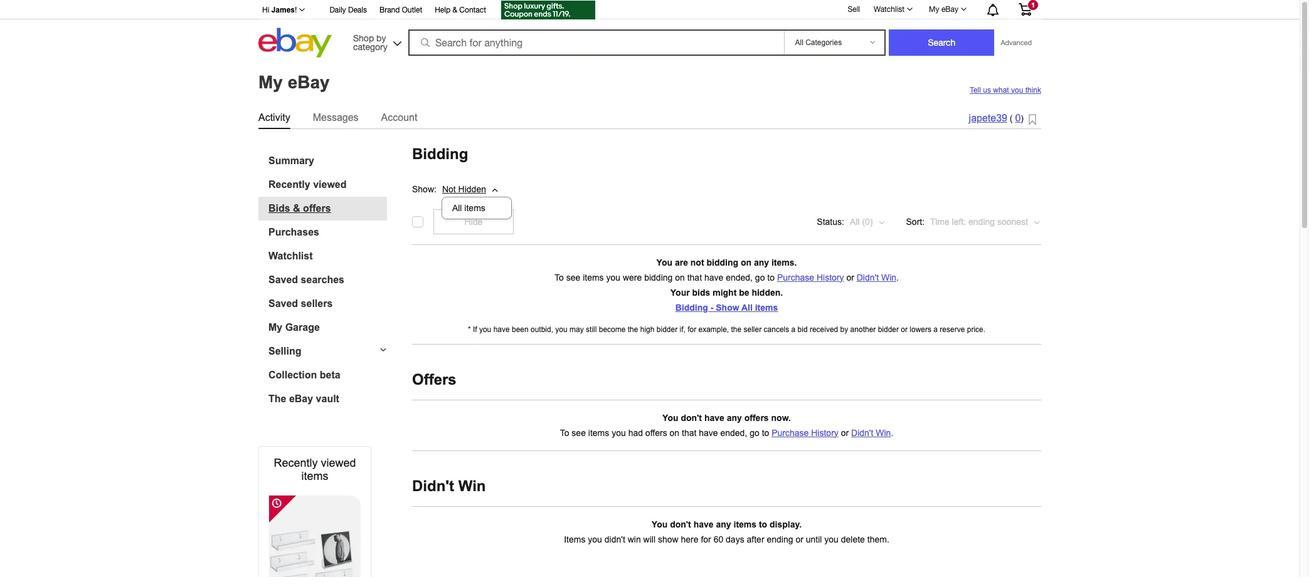 Task type: locate. For each thing, give the bounding box(es) containing it.
for inside you don't have any items to display. items you didn't win will show here for 60 days after ending or until you delete them.
[[701, 535, 711, 545]]

any left items.
[[754, 258, 769, 268]]

0 vertical spatial recently
[[269, 179, 310, 190]]

1 horizontal spatial the
[[731, 325, 742, 334]]

saved up my garage
[[269, 298, 298, 309]]

1 vertical spatial for
[[701, 535, 711, 545]]

didn't win link for you don't have any offers now.
[[851, 428, 891, 438]]

you inside you don't have any offers now. to see items you had offers on that have ended, go to purchase history or didn't win .
[[612, 428, 626, 438]]

0 vertical spatial to
[[767, 273, 775, 283]]

on up be
[[741, 258, 752, 268]]

you inside the you are not bidding on any items. to see items you were bidding on that have ended, go to purchase history or didn't win . your bids might be hidden. bidding - show all items
[[657, 258, 673, 268]]

viewed for recently viewed
[[313, 179, 347, 190]]

purchase down items.
[[777, 273, 814, 283]]

you inside you don't have any items to display. items you didn't win will show here for 60 days after ending or until you delete them.
[[652, 520, 668, 530]]

win inside you don't have any offers now. to see items you had offers on that have ended, go to purchase history or didn't win .
[[876, 428, 891, 438]]

ebay for the ebay vault link
[[289, 394, 313, 404]]

outbid,
[[531, 325, 553, 334]]

daily
[[330, 6, 346, 14]]

1 horizontal spatial a
[[934, 325, 938, 334]]

all left (0)
[[850, 217, 860, 227]]

1 vertical spatial my ebay
[[258, 73, 330, 92]]

0 vertical spatial ending
[[969, 217, 995, 227]]

any for offers
[[727, 413, 742, 423]]

hi
[[262, 6, 269, 14]]

1 vertical spatial see
[[572, 428, 586, 438]]

0 horizontal spatial ending
[[767, 535, 793, 545]]

watchlist link down purchases link
[[269, 251, 387, 262]]

items
[[464, 203, 485, 213], [583, 273, 604, 283], [755, 303, 778, 313], [588, 428, 609, 438], [301, 470, 328, 483], [734, 520, 757, 530]]

all items
[[452, 203, 485, 213]]

the ebay vault
[[269, 394, 339, 404]]

display.
[[770, 520, 802, 530]]

recently for recently viewed
[[269, 179, 310, 190]]

2 vertical spatial ebay
[[289, 394, 313, 404]]

on
[[741, 258, 752, 268], [675, 273, 685, 283], [670, 428, 679, 438]]

my for 'my ebay' link
[[929, 5, 939, 14]]

purchase history link down now.
[[772, 428, 839, 438]]

& right help
[[453, 6, 457, 14]]

my inside account navigation
[[929, 5, 939, 14]]

watchlist
[[874, 5, 905, 14], [269, 251, 313, 261]]

you right until
[[825, 535, 839, 545]]

brand
[[380, 6, 400, 14]]

lowers
[[910, 325, 932, 334]]

None submit
[[889, 29, 995, 56]]

ending right left:
[[969, 217, 995, 227]]

0 horizontal spatial &
[[293, 203, 300, 214]]

0 horizontal spatial bidding
[[644, 273, 673, 283]]

saved searches link
[[269, 274, 387, 286]]

viewed
[[313, 179, 347, 190], [321, 457, 356, 470]]

1 vertical spatial go
[[750, 428, 760, 438]]

tell us what you think
[[970, 86, 1041, 94]]

2 saved from the top
[[269, 298, 298, 309]]

0 vertical spatial &
[[453, 6, 457, 14]]

my garage
[[269, 322, 320, 333]]

1 horizontal spatial offers
[[645, 428, 667, 438]]

for left 60
[[701, 535, 711, 545]]

another
[[850, 325, 876, 334]]

1 vertical spatial didn't win link
[[851, 428, 891, 438]]

get the coupon image
[[501, 1, 595, 19]]

1 vertical spatial to
[[762, 428, 769, 438]]

0 vertical spatial bidding
[[412, 145, 468, 162]]

ebay inside account navigation
[[942, 5, 959, 14]]

to inside you don't have any offers now. to see items you had offers on that have ended, go to purchase history or didn't win .
[[762, 428, 769, 438]]

deals
[[348, 6, 367, 14]]

!
[[295, 6, 297, 14]]

1 horizontal spatial watchlist link
[[867, 2, 918, 17]]

all down be
[[741, 303, 753, 313]]

1 horizontal spatial watchlist
[[874, 5, 905, 14]]

to
[[767, 273, 775, 283], [762, 428, 769, 438], [759, 520, 767, 530]]

2 vertical spatial to
[[759, 520, 767, 530]]

you inside you don't have any offers now. to see items you had offers on that have ended, go to purchase history or didn't win .
[[663, 413, 678, 423]]

on inside you don't have any offers now. to see items you had offers on that have ended, go to purchase history or didn't win .
[[670, 428, 679, 438]]

1 vertical spatial ended,
[[720, 428, 747, 438]]

see left the had
[[572, 428, 586, 438]]

saved sellers link
[[269, 298, 387, 310]]

0 vertical spatial didn't win link
[[857, 273, 897, 283]]

sell link
[[842, 5, 866, 14]]

& inside help & contact link
[[453, 6, 457, 14]]

0 vertical spatial history
[[817, 273, 844, 283]]

& for contact
[[453, 6, 457, 14]]

bidder left 'if,'
[[657, 325, 678, 334]]

recently inside recently viewed items
[[274, 457, 318, 470]]

didn't win
[[412, 478, 486, 495]]

& right the bids on the left of the page
[[293, 203, 300, 214]]

1 vertical spatial saved
[[269, 298, 298, 309]]

1 vertical spatial purchase
[[772, 428, 809, 438]]

0 vertical spatial watchlist link
[[867, 2, 918, 17]]

0 vertical spatial by
[[376, 33, 386, 43]]

0 vertical spatial that
[[687, 273, 702, 283]]

don't inside you don't have any items to display. items you didn't win will show here for 60 days after ending or until you delete them.
[[670, 520, 691, 530]]

viewed inside recently viewed items
[[321, 457, 356, 470]]

collection beta link
[[269, 370, 387, 381]]

saved up 'saved sellers'
[[269, 274, 298, 285]]

0 vertical spatial purchase
[[777, 273, 814, 283]]

0 vertical spatial my ebay
[[929, 5, 959, 14]]

see up may
[[566, 273, 580, 283]]

offers right the had
[[645, 428, 667, 438]]

items inside recently viewed items
[[301, 470, 328, 483]]

the
[[628, 325, 638, 334], [731, 325, 742, 334]]

time left: ending soonest button
[[930, 209, 1041, 234]]

history inside the you are not bidding on any items. to see items you were bidding on that have ended, go to purchase history or didn't win . your bids might be hidden. bidding - show all items
[[817, 273, 844, 283]]

0
[[1015, 113, 1021, 124]]

watchlist inside my ebay main content
[[269, 251, 313, 261]]

on up your
[[675, 273, 685, 283]]

you left may
[[555, 325, 568, 334]]

my
[[929, 5, 939, 14], [258, 73, 283, 92], [269, 322, 282, 333]]

bids & offers
[[269, 203, 331, 214]]

high
[[640, 325, 655, 334]]

for for 60
[[701, 535, 711, 545]]

shop by category
[[353, 33, 388, 52]]

saved sellers
[[269, 298, 333, 309]]

offers left now.
[[744, 413, 769, 423]]

summary link
[[269, 155, 387, 167]]

watchlist link
[[867, 2, 918, 17], [269, 251, 387, 262]]

watchlist link right sell
[[867, 2, 918, 17]]

any inside you don't have any items to display. items you didn't win will show here for 60 days after ending or until you delete them.
[[716, 520, 731, 530]]

& for offers
[[293, 203, 300, 214]]

1 vertical spatial &
[[293, 203, 300, 214]]

you for bidding
[[657, 258, 673, 268]]

collection beta
[[269, 370, 340, 380]]

0 vertical spatial viewed
[[313, 179, 347, 190]]

your
[[671, 288, 690, 298]]

any left now.
[[727, 413, 742, 423]]

purchase down now.
[[772, 428, 809, 438]]

history
[[817, 273, 844, 283], [811, 428, 839, 438]]

a right lowers
[[934, 325, 938, 334]]

1 vertical spatial didn't
[[851, 428, 874, 438]]

1 vertical spatial don't
[[670, 520, 691, 530]]

category
[[353, 42, 388, 52]]

purchase history link for you don't have any offers now.
[[772, 428, 839, 438]]

or inside you don't have any offers now. to see items you had offers on that have ended, go to purchase history or didn't win .
[[841, 428, 849, 438]]

0 horizontal spatial watchlist link
[[269, 251, 387, 262]]

0 vertical spatial on
[[741, 258, 752, 268]]

1 vertical spatial win
[[876, 428, 891, 438]]

reserve
[[940, 325, 965, 334]]

2 vertical spatial any
[[716, 520, 731, 530]]

&
[[453, 6, 457, 14], [293, 203, 300, 214]]

0 vertical spatial you
[[657, 258, 673, 268]]

think
[[1025, 86, 1041, 94]]

have inside the you are not bidding on any items. to see items you were bidding on that have ended, go to purchase history or didn't win . your bids might be hidden. bidding - show all items
[[704, 273, 724, 283]]

1 vertical spatial history
[[811, 428, 839, 438]]

account navigation
[[255, 0, 1041, 21]]

didn't win link
[[857, 273, 897, 283], [851, 428, 891, 438]]

any up 60
[[716, 520, 731, 530]]

. inside you don't have any offers now. to see items you had offers on that have ended, go to purchase history or didn't win .
[[891, 428, 894, 438]]

0 vertical spatial any
[[754, 258, 769, 268]]

0 horizontal spatial all
[[452, 203, 462, 213]]

0 horizontal spatial a
[[791, 325, 796, 334]]

0 vertical spatial my
[[929, 5, 939, 14]]

1 horizontal spatial my ebay
[[929, 5, 959, 14]]

the left the seller
[[731, 325, 742, 334]]

1 vertical spatial bidding
[[675, 303, 708, 313]]

bidding right were
[[644, 273, 673, 283]]

didn't win link for you are not bidding on any items.
[[857, 273, 897, 283]]

be
[[739, 288, 749, 298]]

1 vertical spatial ending
[[767, 535, 793, 545]]

0 horizontal spatial bidder
[[657, 325, 678, 334]]

ending down the display.
[[767, 535, 793, 545]]

1 vertical spatial to
[[560, 428, 569, 438]]

that inside you don't have any offers now. to see items you had offers on that have ended, go to purchase history or didn't win .
[[682, 428, 697, 438]]

1 vertical spatial you
[[663, 413, 678, 423]]

any inside you don't have any offers now. to see items you had offers on that have ended, go to purchase history or didn't win .
[[727, 413, 742, 423]]

0 horizontal spatial my ebay
[[258, 73, 330, 92]]

help
[[435, 6, 450, 14]]

items inside you don't have any items to display. items you didn't win will show here for 60 days after ending or until you delete them.
[[734, 520, 757, 530]]

win
[[881, 273, 897, 283], [876, 428, 891, 438], [458, 478, 486, 495]]

that inside the you are not bidding on any items. to see items you were bidding on that have ended, go to purchase history or didn't win . your bids might be hidden. bidding - show all items
[[687, 273, 702, 283]]

offers
[[412, 371, 457, 388]]

0 vertical spatial go
[[755, 273, 765, 283]]

0 horizontal spatial the
[[628, 325, 638, 334]]

2 horizontal spatial all
[[850, 217, 860, 227]]

for right 'if,'
[[688, 325, 696, 334]]

don't inside you don't have any offers now. to see items you had offers on that have ended, go to purchase history or didn't win .
[[681, 413, 702, 423]]

1 vertical spatial bidding
[[644, 273, 673, 283]]

2 horizontal spatial offers
[[744, 413, 769, 423]]

0 horizontal spatial by
[[376, 33, 386, 43]]

1 vertical spatial .
[[891, 428, 894, 438]]

brand outlet link
[[380, 4, 422, 18]]

bidding down bids
[[675, 303, 708, 313]]

you don't have any offers now. to see items you had offers on that have ended, go to purchase history or didn't win .
[[560, 413, 894, 438]]

activity link
[[258, 109, 290, 126]]

account link
[[381, 109, 417, 126]]

1 vertical spatial any
[[727, 413, 742, 423]]

1 vertical spatial recently
[[274, 457, 318, 470]]

1 horizontal spatial &
[[453, 6, 457, 14]]

ending
[[969, 217, 995, 227], [767, 535, 793, 545]]

sell
[[848, 5, 860, 14]]

1 vertical spatial by
[[840, 325, 848, 334]]

& inside bids & offers link
[[293, 203, 300, 214]]

Search for anything text field
[[410, 31, 782, 55]]

1 horizontal spatial .
[[897, 273, 899, 283]]

the left high
[[628, 325, 638, 334]]

1 vertical spatial viewed
[[321, 457, 356, 470]]

that right the had
[[682, 428, 697, 438]]

0 vertical spatial purchase history link
[[777, 273, 844, 283]]

1 vertical spatial offers
[[744, 413, 769, 423]]

watchlist right sell
[[874, 5, 905, 14]]

all down not hidden
[[452, 203, 462, 213]]

1 horizontal spatial all
[[741, 303, 753, 313]]

see
[[566, 273, 580, 283], [572, 428, 586, 438]]

2 vertical spatial all
[[741, 303, 753, 313]]

don't for here
[[670, 520, 691, 530]]

my for my garage link
[[269, 322, 282, 333]]

watchlist down purchases
[[269, 251, 313, 261]]

purchase inside the you are not bidding on any items. to see items you were bidding on that have ended, go to purchase history or didn't win . your bids might be hidden. bidding - show all items
[[777, 273, 814, 283]]

not hidden button
[[442, 174, 512, 199]]

bidder right another
[[878, 325, 899, 334]]

0 vertical spatial all
[[452, 203, 462, 213]]

1 vertical spatial that
[[682, 428, 697, 438]]

saved for saved searches
[[269, 274, 298, 285]]

my ebay main content
[[5, 61, 1295, 578]]

hidden
[[458, 185, 486, 195]]

you for show
[[652, 520, 668, 530]]

1
[[1031, 1, 1035, 9]]

them.
[[867, 535, 889, 545]]

to inside you don't have any items to display. items you didn't win will show here for 60 days after ending or until you delete them.
[[759, 520, 767, 530]]

purchase history link down items.
[[777, 273, 844, 283]]

help & contact
[[435, 6, 486, 14]]

1 saved from the top
[[269, 274, 298, 285]]

what
[[993, 86, 1009, 94]]

0 vertical spatial didn't
[[857, 273, 879, 283]]

you left were
[[606, 273, 620, 283]]

0 vertical spatial ended,
[[726, 273, 753, 283]]

0 vertical spatial ebay
[[942, 5, 959, 14]]

0 vertical spatial watchlist
[[874, 5, 905, 14]]

not
[[442, 185, 456, 195]]

if,
[[680, 325, 686, 334]]

you left the had
[[612, 428, 626, 438]]

0 vertical spatial win
[[881, 273, 897, 283]]

might
[[713, 288, 737, 298]]

you
[[657, 258, 673, 268], [663, 413, 678, 423], [652, 520, 668, 530]]

bidding
[[412, 145, 468, 162], [675, 303, 708, 313]]

hide button
[[433, 209, 514, 234]]

didn't
[[857, 273, 879, 283], [851, 428, 874, 438], [412, 478, 454, 495]]

1 horizontal spatial by
[[840, 325, 848, 334]]

have inside you don't have any items to display. items you didn't win will show here for 60 days after ending or until you delete them.
[[694, 520, 714, 530]]

1 vertical spatial ebay
[[288, 73, 330, 92]]

2 vertical spatial you
[[652, 520, 668, 530]]

*
[[468, 325, 471, 334]]

by right shop
[[376, 33, 386, 43]]

still
[[586, 325, 597, 334]]

history inside you don't have any offers now. to see items you had offers on that have ended, go to purchase history or didn't win .
[[811, 428, 839, 438]]

1 vertical spatial watchlist
[[269, 251, 313, 261]]

0 horizontal spatial for
[[688, 325, 696, 334]]

2 vertical spatial my
[[269, 322, 282, 333]]

bidder
[[657, 325, 678, 334], [878, 325, 899, 334]]

selling button
[[258, 346, 387, 357]]

all
[[452, 203, 462, 213], [850, 217, 860, 227], [741, 303, 753, 313]]

1 vertical spatial my
[[258, 73, 283, 92]]

1 horizontal spatial bidding
[[675, 303, 708, 313]]

0 vertical spatial for
[[688, 325, 696, 334]]

ended, inside the you are not bidding on any items. to see items you were bidding on that have ended, go to purchase history or didn't win . your bids might be hidden. bidding - show all items
[[726, 273, 753, 283]]

2 vertical spatial on
[[670, 428, 679, 438]]

recently for recently viewed items
[[274, 457, 318, 470]]

bidding inside the you are not bidding on any items. to see items you were bidding on that have ended, go to purchase history or didn't win . your bids might be hidden. bidding - show all items
[[675, 303, 708, 313]]

0 vertical spatial to
[[555, 273, 564, 283]]

bidding up not
[[412, 145, 468, 162]]

1 horizontal spatial for
[[701, 535, 711, 545]]

1 vertical spatial on
[[675, 273, 685, 283]]

by left another
[[840, 325, 848, 334]]

bidding right not in the right of the page
[[707, 258, 738, 268]]

0 vertical spatial offers
[[303, 203, 331, 214]]

1 vertical spatial purchase history link
[[772, 428, 839, 438]]

. inside the you are not bidding on any items. to see items you were bidding on that have ended, go to purchase history or didn't win . your bids might be hidden. bidding - show all items
[[897, 273, 899, 283]]

or
[[847, 273, 854, 283], [901, 325, 908, 334], [841, 428, 849, 438], [796, 535, 804, 545]]

-
[[711, 303, 714, 313]]

0 horizontal spatial offers
[[303, 203, 331, 214]]

that down not in the right of the page
[[687, 273, 702, 283]]

go inside the you are not bidding on any items. to see items you were bidding on that have ended, go to purchase history or didn't win . your bids might be hidden. bidding - show all items
[[755, 273, 765, 283]]

on right the had
[[670, 428, 679, 438]]

offers down recently viewed
[[303, 203, 331, 214]]

see inside you don't have any offers now. to see items you had offers on that have ended, go to purchase history or didn't win .
[[572, 428, 586, 438]]

1 horizontal spatial bidder
[[878, 325, 899, 334]]

2 vertical spatial didn't
[[412, 478, 454, 495]]

0 horizontal spatial watchlist
[[269, 251, 313, 261]]

offers
[[303, 203, 331, 214], [744, 413, 769, 423], [645, 428, 667, 438]]

didn't inside the you are not bidding on any items. to see items you were bidding on that have ended, go to purchase history or didn't win . your bids might be hidden. bidding - show all items
[[857, 273, 879, 283]]

0 vertical spatial saved
[[269, 274, 298, 285]]

purchase
[[777, 273, 814, 283], [772, 428, 809, 438]]

a left bid
[[791, 325, 796, 334]]



Task type: vqa. For each thing, say whether or not it's contained in the screenshot.
Purchase
yes



Task type: describe. For each thing, give the bounding box(es) containing it.
received
[[810, 325, 838, 334]]

1 vertical spatial all
[[850, 217, 860, 227]]

1 link
[[1011, 0, 1040, 18]]

sort:
[[906, 217, 925, 227]]

contact
[[459, 6, 486, 14]]

you for on
[[663, 413, 678, 423]]

viewed for recently viewed items
[[321, 457, 356, 470]]

recently viewed items
[[274, 457, 356, 483]]

will
[[643, 535, 656, 545]]

watchlist inside account navigation
[[874, 5, 905, 14]]

0 link
[[1015, 113, 1021, 124]]

purchases
[[269, 227, 319, 237]]

(
[[1010, 114, 1013, 124]]

ebay for 'my ebay' link
[[942, 5, 959, 14]]

help & contact link
[[435, 4, 486, 18]]

see inside the you are not bidding on any items. to see items you were bidding on that have ended, go to purchase history or didn't win . your bids might be hidden. bidding - show all items
[[566, 273, 580, 283]]

hide
[[465, 217, 483, 227]]

garage
[[285, 322, 320, 333]]

offers inside bids & offers link
[[303, 203, 331, 214]]

shop
[[353, 33, 374, 43]]

go inside you don't have any offers now. to see items you had offers on that have ended, go to purchase history or didn't win .
[[750, 428, 760, 438]]

seller
[[744, 325, 762, 334]]

win inside the you are not bidding on any items. to see items you were bidding on that have ended, go to purchase history or didn't win . your bids might be hidden. bidding - show all items
[[881, 273, 897, 283]]

ending inside you don't have any items to display. items you didn't win will show here for 60 days after ending or until you delete them.
[[767, 535, 793, 545]]

hi james !
[[262, 6, 297, 14]]

hidden.
[[752, 288, 783, 298]]

if
[[473, 325, 477, 334]]

items.
[[772, 258, 797, 268]]

after
[[747, 535, 764, 545]]

japete39 link
[[969, 113, 1008, 124]]

sellers
[[301, 298, 333, 309]]

been
[[512, 325, 529, 334]]

you are not bidding on any items. to see items you were bidding on that have ended, go to purchase history or didn't win . your bids might be hidden. bidding - show all items
[[555, 258, 899, 313]]

2 vertical spatial offers
[[645, 428, 667, 438]]

purchase inside you don't have any offers now. to see items you had offers on that have ended, go to purchase history or didn't win .
[[772, 428, 809, 438]]

you don't have any items to display. items you didn't win will show here for 60 days after ending or until you delete them.
[[564, 520, 889, 545]]

now.
[[771, 413, 791, 423]]

brand outlet
[[380, 6, 422, 14]]

tell
[[970, 86, 981, 94]]

all (0) button
[[849, 209, 886, 234]]

had
[[628, 428, 643, 438]]

to inside the you are not bidding on any items. to see items you were bidding on that have ended, go to purchase history or didn't win . your bids might be hidden. bidding - show all items
[[555, 273, 564, 283]]

1 bidder from the left
[[657, 325, 678, 334]]

us
[[983, 86, 991, 94]]

until
[[806, 535, 822, 545]]

the ebay vault link
[[269, 394, 387, 405]]

time
[[930, 217, 950, 227]]

you left didn't
[[588, 535, 602, 545]]

or inside you don't have any items to display. items you didn't win will show here for 60 days after ending or until you delete them.
[[796, 535, 804, 545]]

items
[[564, 535, 586, 545]]

japete39
[[969, 113, 1008, 124]]

didn't
[[605, 535, 625, 545]]

activity
[[258, 112, 290, 123]]

example,
[[699, 325, 729, 334]]

shop by category banner
[[255, 0, 1041, 61]]

bids & offers link
[[269, 203, 387, 214]]

purchase history link for you are not bidding on any items.
[[777, 273, 844, 283]]

tell us what you think link
[[970, 86, 1041, 94]]

2 the from the left
[[731, 325, 742, 334]]

60
[[714, 535, 723, 545]]

1 a from the left
[[791, 325, 796, 334]]

1 horizontal spatial ending
[[969, 217, 995, 227]]

by inside shop by category
[[376, 33, 386, 43]]

saved for saved sellers
[[269, 298, 298, 309]]

searches
[[301, 274, 344, 285]]

days
[[726, 535, 744, 545]]

may
[[570, 325, 584, 334]]

1 the from the left
[[628, 325, 638, 334]]

you left think
[[1011, 86, 1023, 94]]

none submit inside shop by category banner
[[889, 29, 995, 56]]

items inside you don't have any offers now. to see items you had offers on that have ended, go to purchase history or didn't win .
[[588, 428, 609, 438]]

make this page your my ebay homepage image
[[1029, 114, 1036, 126]]

(0)
[[862, 217, 873, 227]]

recently viewed link
[[269, 179, 387, 190]]

* if you have been outbid, you may still become the high bidder if, for example, the seller cancels a bid received by another bidder or lowers a reserve price.
[[468, 325, 986, 334]]

delete
[[841, 535, 865, 545]]

to inside the you are not bidding on any items. to see items you were bidding on that have ended, go to purchase history or didn't win . your bids might be hidden. bidding - show all items
[[767, 273, 775, 283]]

daily deals link
[[330, 4, 367, 18]]

bids
[[692, 288, 710, 298]]

2 vertical spatial win
[[458, 478, 486, 495]]

saved searches
[[269, 274, 344, 285]]

my ebay inside main content
[[258, 73, 330, 92]]

any for items
[[716, 520, 731, 530]]

all inside the you are not bidding on any items. to see items you were bidding on that have ended, go to purchase history or didn't win . your bids might be hidden. bidding - show all items
[[741, 303, 753, 313]]

my garage link
[[269, 322, 387, 333]]

summary
[[269, 155, 314, 166]]

here
[[681, 535, 699, 545]]

bids
[[269, 203, 290, 214]]

selling
[[269, 346, 301, 357]]

recently viewed
[[269, 179, 347, 190]]

james
[[271, 6, 295, 14]]

ended, inside you don't have any offers now. to see items you had offers on that have ended, go to purchase history or didn't win .
[[720, 428, 747, 438]]

you inside the you are not bidding on any items. to see items you were bidding on that have ended, go to purchase history or didn't win . your bids might be hidden. bidding - show all items
[[606, 273, 620, 283]]

don't for that
[[681, 413, 702, 423]]

outlet
[[402, 6, 422, 14]]

price.
[[967, 325, 986, 334]]

bidding - show all items link
[[675, 303, 778, 313]]

0 horizontal spatial bidding
[[412, 145, 468, 162]]

bid
[[798, 325, 808, 334]]

not hidden
[[442, 185, 486, 195]]

purchases link
[[269, 227, 387, 238]]

the
[[269, 394, 286, 404]]

1 vertical spatial watchlist link
[[269, 251, 387, 262]]

show
[[658, 535, 679, 545]]

by inside my ebay main content
[[840, 325, 848, 334]]

status: all (0)
[[817, 217, 873, 227]]

or inside the you are not bidding on any items. to see items you were bidding on that have ended, go to purchase history or didn't win . your bids might be hidden. bidding - show all items
[[847, 273, 854, 283]]

vault
[[316, 394, 339, 404]]

you right if
[[479, 325, 491, 334]]

left:
[[952, 217, 966, 227]]

status:
[[817, 217, 844, 227]]

for for example,
[[688, 325, 696, 334]]

didn't inside you don't have any offers now. to see items you had offers on that have ended, go to purchase history or didn't win .
[[851, 428, 874, 438]]

my ebay inside account navigation
[[929, 5, 959, 14]]

sort: time left: ending soonest
[[906, 217, 1028, 227]]

any inside the you are not bidding on any items. to see items you were bidding on that have ended, go to purchase history or didn't win . your bids might be hidden. bidding - show all items
[[754, 258, 769, 268]]

to inside you don't have any offers now. to see items you had offers on that have ended, go to purchase history or didn't win .
[[560, 428, 569, 438]]

advanced
[[1001, 39, 1032, 46]]

2 a from the left
[[934, 325, 938, 334]]

show
[[716, 303, 739, 313]]

1 horizontal spatial bidding
[[707, 258, 738, 268]]

messages
[[313, 112, 359, 123]]

messages link
[[313, 109, 359, 126]]

2 bidder from the left
[[878, 325, 899, 334]]



